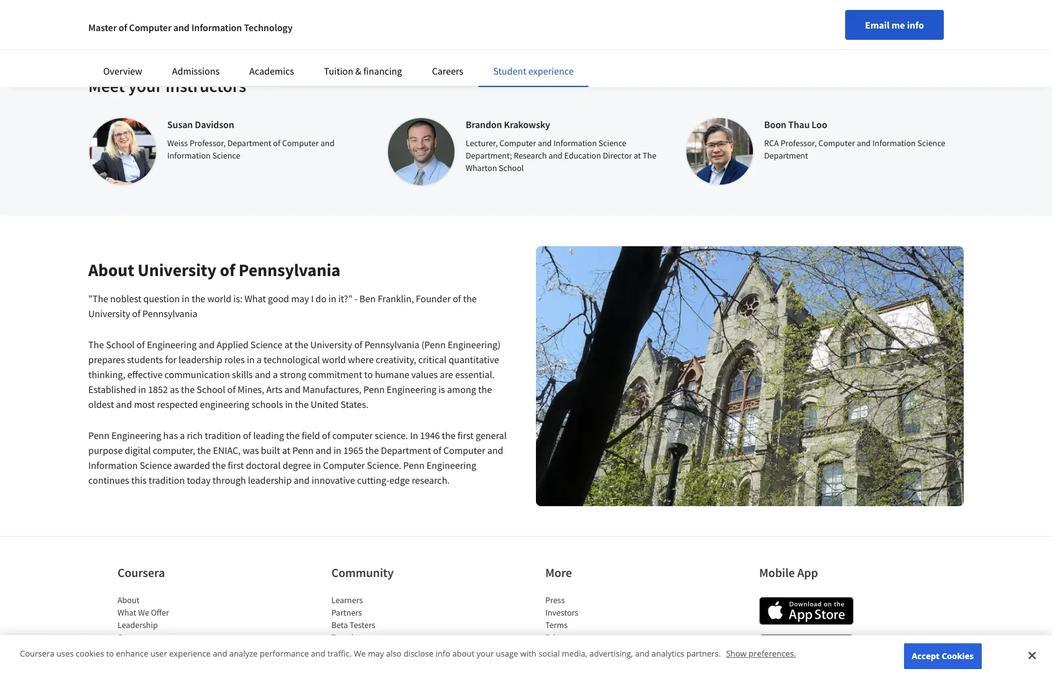 Task type: describe. For each thing, give the bounding box(es) containing it.
boon
[[765, 118, 787, 131]]

information inside weiss professor, department of computer and information science
[[167, 150, 211, 161]]

in up most
[[138, 383, 146, 396]]

press link
[[546, 595, 565, 606]]

investors
[[546, 607, 579, 618]]

question
[[143, 292, 180, 305]]

tech
[[332, 657, 349, 668]]

what inside about what we offer leadership careers catalog coursera plus
[[118, 607, 136, 618]]

coursera for coursera
[[118, 565, 165, 581]]

susan davidson image
[[88, 117, 157, 186]]

in right 'do'
[[329, 292, 337, 305]]

accessibility
[[546, 657, 590, 668]]

leadership inside penn engineering has a rich tradition of leading the field of computer science. in 1946 the first general purpose digital computer, the eniac, was built at penn and in 1965 the department of computer and information science awarded the first doctoral degree in computer science. penn engineering continues this tradition today through leadership and innovative cutting-edge research.
[[248, 474, 292, 486]]

1 horizontal spatial tradition
[[205, 429, 241, 442]]

weiss professor, department of computer and information science
[[167, 137, 335, 161]]

technological
[[264, 353, 320, 366]]

pennsylvania inside the school of engineering and applied science at the university of pennsylvania (penn engineering) prepares students for leadership roles in a technological world where creativity, critical quantitative thinking, effective communication skills and a strong commitment to humane values are essential. established in 1852 as the school of mines, arts and manufactures, penn engineering is among the oldest and most respected engineering schools in the united states.
[[365, 338, 420, 351]]

innovative
[[312, 474, 355, 486]]

humane
[[375, 368, 410, 381]]

may inside "the noblest question in the world is: what good may i do in it?" - ben franklin, founder of the university of pennsylvania
[[291, 292, 309, 305]]

this
[[131, 474, 147, 486]]

science inside weiss professor, department of computer and information science
[[212, 150, 240, 161]]

world inside the school of engineering and applied science at the university of pennsylvania (penn engineering) prepares students for leadership roles in a technological world where creativity, critical quantitative thinking, effective communication skills and a strong commitment to humane values are essential. established in 1852 as the school of mines, arts and manufactures, penn engineering is among the oldest and most respected engineering schools in the united states.
[[322, 353, 346, 366]]

director
[[603, 150, 632, 161]]

leadership link
[[118, 620, 158, 631]]

noblest
[[110, 292, 141, 305]]

blog link
[[332, 645, 348, 656]]

a inside penn engineering has a rich tradition of leading the field of computer science. in 1946 the first general purpose digital computer, the eniac, was built at penn and in 1965 the department of computer and information science awarded the first doctoral degree in computer science. penn engineering continues this tradition today through leadership and innovative cutting-edge research.
[[180, 429, 185, 442]]

get it on google play image
[[760, 635, 854, 663]]

continues
[[88, 474, 129, 486]]

doctoral
[[246, 459, 281, 472]]

to inside the school of engineering and applied science at the university of pennsylvania (penn engineering) prepares students for leadership roles in a technological world where creativity, critical quantitative thinking, effective communication skills and a strong commitment to humane values are essential. established in 1852 as the school of mines, arts and manufactures, penn engineering is among the oldest and most respected engineering schools in the united states.
[[364, 368, 373, 381]]

social
[[539, 648, 560, 659]]

oldest
[[88, 398, 114, 411]]

effective
[[127, 368, 163, 381]]

about what we offer leadership careers catalog coursera plus
[[118, 595, 169, 668]]

leadership
[[118, 620, 158, 631]]

prepares
[[88, 353, 125, 366]]

and inside weiss professor, department of computer and information science
[[321, 137, 335, 149]]

1 vertical spatial school
[[106, 338, 135, 351]]

degree
[[283, 459, 311, 472]]

about for about what we offer leadership careers catalog coursera plus
[[118, 595, 140, 606]]

science inside the school of engineering and applied science at the university of pennsylvania (penn engineering) prepares students for leadership roles in a technological world where creativity, critical quantitative thinking, effective communication skills and a strong commitment to humane values are essential. established in 1852 as the school of mines, arts and manufactures, penn engineering is among the oldest and most respected engineering schools in the united states.
[[251, 338, 283, 351]]

your inside privacy alert dialog
[[477, 648, 494, 659]]

about for about university of pennsylvania
[[88, 259, 134, 281]]

learners
[[332, 595, 363, 606]]

arts
[[266, 383, 283, 396]]

master
[[88, 21, 117, 34]]

communication
[[165, 368, 230, 381]]

info inside email me info button
[[907, 19, 924, 31]]

manufactures,
[[303, 383, 362, 396]]

learners link
[[332, 595, 363, 606]]

university inside "the noblest question in the world is: what good may i do in it?" - ben franklin, founder of the university of pennsylvania
[[88, 307, 130, 320]]

investors link
[[546, 607, 579, 618]]

davidson
[[195, 118, 234, 131]]

united
[[311, 398, 339, 411]]

catalog
[[118, 645, 145, 656]]

department inside rca professor, computer and information science department
[[765, 150, 809, 161]]

student experience link
[[493, 65, 574, 77]]

krakowsky
[[504, 118, 550, 131]]

rca professor, computer and information science department
[[765, 137, 946, 161]]

applied
[[217, 338, 249, 351]]

states.
[[341, 398, 369, 411]]

the left united
[[295, 398, 309, 411]]

the school of engineering and applied science at the university of pennsylvania (penn engineering) prepares students for leadership roles in a technological world where creativity, critical quantitative thinking, effective communication skills and a strong commitment to humane values are essential. established in 1852 as the school of mines, arts and manufactures, penn engineering is among the oldest and most respected engineering schools in the united states.
[[88, 338, 501, 411]]

advertising,
[[590, 648, 633, 659]]

press investors terms privacy help accessibility
[[546, 595, 590, 668]]

where
[[348, 353, 374, 366]]

purpose
[[88, 444, 123, 457]]

list for more
[[546, 594, 651, 679]]

rca
[[765, 137, 779, 149]]

1965
[[344, 444, 363, 457]]

creativity,
[[376, 353, 417, 366]]

and inside rca professor, computer and information science department
[[857, 137, 871, 149]]

0 horizontal spatial first
[[228, 459, 244, 472]]

brandon krakowsky
[[466, 118, 550, 131]]

penn up degree
[[293, 444, 314, 457]]

penn up edge
[[403, 459, 425, 472]]

commitment
[[308, 368, 362, 381]]

coursera for coursera uses cookies to enhance user experience and analyze performance and traffic. we may also disclose info about your usage with social media, advertising, and analytics partners. show preferences.
[[20, 648, 54, 659]]

mobile app
[[760, 565, 818, 581]]

in right schools at the left bottom of page
[[285, 398, 293, 411]]

in right roles
[[247, 353, 255, 366]]

science.
[[367, 459, 401, 472]]

rich
[[187, 429, 203, 442]]

thau
[[789, 118, 810, 131]]

1 horizontal spatial school
[[197, 383, 225, 396]]

accept cookies button
[[904, 643, 982, 669]]

catalog link
[[118, 645, 145, 656]]

for
[[165, 353, 177, 366]]

leadership inside the school of engineering and applied science at the university of pennsylvania (penn engineering) prepares students for leadership roles in a technological world where creativity, critical quantitative thinking, effective communication skills and a strong commitment to humane values are essential. established in 1852 as the school of mines, arts and manufactures, penn engineering is among the oldest and most respected engineering schools in the united states.
[[179, 353, 223, 366]]

1 horizontal spatial university
[[138, 259, 216, 281]]

pennsylvania inside "the noblest question in the world is: what good may i do in it?" - ben franklin, founder of the university of pennsylvania
[[143, 307, 197, 320]]

usage
[[496, 648, 518, 659]]

help
[[546, 645, 563, 656]]

susan
[[167, 118, 193, 131]]

analytics
[[652, 648, 685, 659]]

testers
[[350, 620, 375, 631]]

accessibility link
[[546, 657, 590, 668]]

coursera inside about what we offer leadership careers catalog coursera plus
[[118, 657, 150, 668]]

quantitative
[[449, 353, 499, 366]]

"the
[[88, 292, 108, 305]]

lecturer, computer and information science department; research and education director at the wharton school
[[466, 137, 657, 174]]

preferences.
[[749, 648, 796, 659]]

-
[[355, 292, 358, 305]]

&
[[355, 65, 362, 77]]

science inside rca professor, computer and information science department
[[918, 137, 946, 149]]

mines,
[[238, 383, 264, 396]]

as
[[170, 383, 179, 396]]

we inside privacy alert dialog
[[354, 648, 366, 659]]

science.
[[375, 429, 408, 442]]

traffic.
[[328, 648, 352, 659]]

roles
[[225, 353, 245, 366]]

1 vertical spatial careers link
[[118, 632, 145, 643]]

the right founder
[[463, 292, 477, 305]]

in right question
[[182, 292, 190, 305]]

about link
[[118, 595, 140, 606]]

tuition
[[324, 65, 354, 77]]

professor, for thau
[[781, 137, 817, 149]]

research
[[514, 150, 547, 161]]

show
[[726, 648, 747, 659]]



Task type: locate. For each thing, give the bounding box(es) containing it.
tuition & financing link
[[324, 65, 402, 77]]

0 horizontal spatial your
[[128, 75, 162, 97]]

1 horizontal spatial a
[[257, 353, 262, 366]]

0 vertical spatial what
[[245, 292, 266, 305]]

the down the about university of pennsylvania
[[192, 292, 205, 305]]

at inside the school of engineering and applied science at the university of pennsylvania (penn engineering) prepares students for leadership roles in a technological world where creativity, critical quantitative thinking, effective communication skills and a strong commitment to humane values are essential. established in 1852 as the school of mines, arts and manufactures, penn engineering is among the oldest and most respected engineering schools in the united states.
[[285, 338, 293, 351]]

information inside rca professor, computer and information science department
[[873, 137, 916, 149]]

experience right user
[[169, 648, 211, 659]]

careers link left student
[[432, 65, 464, 77]]

careers left student
[[432, 65, 464, 77]]

the inside the school of engineering and applied science at the university of pennsylvania (penn engineering) prepares students for leadership roles in a technological world where creativity, critical quantitative thinking, effective communication skills and a strong commitment to humane values are essential. established in 1852 as the school of mines, arts and manufactures, penn engineering is among the oldest and most respected engineering schools in the united states.
[[88, 338, 104, 351]]

pennsylvania down question
[[143, 307, 197, 320]]

world inside "the noblest question in the world is: what good may i do in it?" - ben franklin, founder of the university of pennsylvania
[[207, 292, 231, 305]]

privacy alert dialog
[[0, 635, 1053, 679]]

0 horizontal spatial the
[[88, 338, 104, 351]]

the down essential.
[[478, 383, 492, 396]]

professor, for davidson
[[190, 137, 226, 149]]

department inside weiss professor, department of computer and information science
[[227, 137, 271, 149]]

coursera plus link
[[118, 657, 167, 668]]

beta
[[332, 620, 348, 631]]

leadership up communication
[[179, 353, 223, 366]]

list containing press
[[546, 594, 651, 679]]

at inside lecturer, computer and information science department; research and education director at the wharton school
[[634, 150, 641, 161]]

0 vertical spatial university
[[138, 259, 216, 281]]

computer inside weiss professor, department of computer and information science
[[282, 137, 319, 149]]

2 professor, from the left
[[781, 137, 817, 149]]

department
[[227, 137, 271, 149], [765, 150, 809, 161], [381, 444, 431, 457]]

1 horizontal spatial department
[[381, 444, 431, 457]]

2 horizontal spatial school
[[499, 162, 524, 174]]

meet your instructors
[[88, 75, 246, 97]]

2 vertical spatial at
[[282, 444, 291, 457]]

press
[[546, 595, 565, 606]]

0 vertical spatial to
[[364, 368, 373, 381]]

the right 1965
[[365, 444, 379, 457]]

0 vertical spatial may
[[291, 292, 309, 305]]

terms link
[[546, 620, 568, 631]]

pennsylvania up creativity,
[[365, 338, 420, 351]]

the right 1946 in the bottom of the page
[[442, 429, 456, 442]]

founder
[[416, 292, 451, 305]]

we down translators link
[[354, 648, 366, 659]]

first up through
[[228, 459, 244, 472]]

your right meet at left
[[128, 75, 162, 97]]

it?"
[[339, 292, 353, 305]]

department down davidson
[[227, 137, 271, 149]]

admissions link
[[172, 65, 220, 77]]

about inside about what we offer leadership careers catalog coursera plus
[[118, 595, 140, 606]]

1 vertical spatial careers
[[118, 632, 145, 643]]

coursera inside privacy alert dialog
[[20, 648, 54, 659]]

with
[[521, 648, 537, 659]]

science
[[599, 137, 627, 149], [918, 137, 946, 149], [212, 150, 240, 161], [251, 338, 283, 351], [140, 459, 172, 472]]

the down eniac,
[[212, 459, 226, 472]]

2 horizontal spatial a
[[273, 368, 278, 381]]

coursera uses cookies to enhance user experience and analyze performance and traffic. we may also disclose info about your usage with social media, advertising, and analytics partners. show preferences.
[[20, 648, 796, 659]]

at right the built
[[282, 444, 291, 457]]

engineering)
[[448, 338, 501, 351]]

show preferences. link
[[726, 648, 796, 659]]

1 vertical spatial your
[[477, 648, 494, 659]]

0 vertical spatial careers link
[[432, 65, 464, 77]]

pennsylvania
[[239, 259, 341, 281], [143, 307, 197, 320], [365, 338, 420, 351]]

info inside privacy alert dialog
[[436, 648, 450, 659]]

list for community
[[332, 594, 437, 679]]

tech blog list item
[[332, 656, 437, 669]]

1 horizontal spatial the
[[643, 150, 657, 161]]

1 horizontal spatial what
[[245, 292, 266, 305]]

department down rca
[[765, 150, 809, 161]]

franklin,
[[378, 292, 414, 305]]

0 horizontal spatial school
[[106, 338, 135, 351]]

0 vertical spatial careers
[[432, 65, 464, 77]]

1 horizontal spatial experience
[[529, 65, 574, 77]]

1 horizontal spatial your
[[477, 648, 494, 659]]

leadership
[[179, 353, 223, 366], [248, 474, 292, 486]]

blog up tech
[[332, 645, 348, 656]]

professor, inside rca professor, computer and information science department
[[781, 137, 817, 149]]

tradition
[[205, 429, 241, 442], [149, 474, 185, 486]]

1 horizontal spatial pennsylvania
[[239, 259, 341, 281]]

about up the what we offer link
[[118, 595, 140, 606]]

1852
[[148, 383, 168, 396]]

careers link up catalog
[[118, 632, 145, 643]]

1 vertical spatial we
[[354, 648, 366, 659]]

skills
[[232, 368, 253, 381]]

school down research
[[499, 162, 524, 174]]

careers inside about what we offer leadership careers catalog coursera plus
[[118, 632, 145, 643]]

0 vertical spatial tradition
[[205, 429, 241, 442]]

1 vertical spatial a
[[273, 368, 278, 381]]

cutting-
[[357, 474, 390, 486]]

science inside lecturer, computer and information science department; research and education director at the wharton school
[[599, 137, 627, 149]]

a right has
[[180, 429, 185, 442]]

what down about link
[[118, 607, 136, 618]]

students
[[127, 353, 163, 366]]

what right is:
[[245, 292, 266, 305]]

1 horizontal spatial first
[[458, 429, 474, 442]]

information inside lecturer, computer and information science department; research and education director at the wharton school
[[554, 137, 597, 149]]

2 horizontal spatial department
[[765, 150, 809, 161]]

department;
[[466, 150, 512, 161]]

also
[[386, 648, 402, 659]]

we up leadership link
[[138, 607, 149, 618]]

1 horizontal spatial to
[[364, 368, 373, 381]]

community
[[332, 565, 394, 581]]

1 vertical spatial university
[[88, 307, 130, 320]]

student
[[493, 65, 527, 77]]

0 horizontal spatial list
[[118, 594, 223, 679]]

0 vertical spatial your
[[128, 75, 162, 97]]

0 horizontal spatial tradition
[[149, 474, 185, 486]]

2 horizontal spatial university
[[310, 338, 352, 351]]

a
[[257, 353, 262, 366], [273, 368, 278, 381], [180, 429, 185, 442]]

education
[[564, 150, 601, 161]]

0 horizontal spatial info
[[436, 648, 450, 659]]

a right roles
[[257, 353, 262, 366]]

1 horizontal spatial careers
[[432, 65, 464, 77]]

the up prepares
[[88, 338, 104, 351]]

0 vertical spatial first
[[458, 429, 474, 442]]

translators
[[332, 632, 372, 643]]

1 professor, from the left
[[190, 137, 226, 149]]

ben
[[360, 292, 376, 305]]

professor, inside weiss professor, department of computer and information science
[[190, 137, 226, 149]]

tradition up eniac,
[[205, 429, 241, 442]]

1 vertical spatial may
[[368, 648, 384, 659]]

school up prepares
[[106, 338, 135, 351]]

0 horizontal spatial what
[[118, 607, 136, 618]]

respected
[[157, 398, 198, 411]]

first left general
[[458, 429, 474, 442]]

2 vertical spatial university
[[310, 338, 352, 351]]

world left is:
[[207, 292, 231, 305]]

most
[[134, 398, 155, 411]]

engineering up digital
[[112, 429, 161, 442]]

2 vertical spatial pennsylvania
[[365, 338, 420, 351]]

0 horizontal spatial department
[[227, 137, 271, 149]]

0 horizontal spatial world
[[207, 292, 231, 305]]

technology
[[244, 21, 293, 34]]

0 horizontal spatial careers link
[[118, 632, 145, 643]]

the inside lecturer, computer and information science department; research and education director at the wharton school
[[643, 150, 657, 161]]

at up technological
[[285, 338, 293, 351]]

0 vertical spatial blog
[[332, 645, 348, 656]]

0 vertical spatial about
[[88, 259, 134, 281]]

in left 1965
[[334, 444, 342, 457]]

strong
[[280, 368, 306, 381]]

leadership down doctoral
[[248, 474, 292, 486]]

info left about
[[436, 648, 450, 659]]

research.
[[412, 474, 450, 486]]

1 vertical spatial first
[[228, 459, 244, 472]]

department down in
[[381, 444, 431, 457]]

list containing learners
[[332, 594, 437, 679]]

brandon krakowsky image
[[387, 117, 456, 187]]

1 horizontal spatial may
[[368, 648, 384, 659]]

disclose
[[404, 648, 434, 659]]

blog
[[332, 645, 348, 656], [350, 657, 367, 668]]

penn down humane
[[364, 383, 385, 396]]

1 horizontal spatial world
[[322, 353, 346, 366]]

1 horizontal spatial careers link
[[432, 65, 464, 77]]

to right "cookies"
[[106, 648, 114, 659]]

0 vertical spatial leadership
[[179, 353, 223, 366]]

3 list from the left
[[546, 594, 651, 679]]

accept
[[912, 651, 940, 662]]

0 horizontal spatial blog
[[332, 645, 348, 656]]

established
[[88, 383, 136, 396]]

academics
[[250, 65, 294, 77]]

1 vertical spatial to
[[106, 648, 114, 659]]

field
[[302, 429, 320, 442]]

of inside weiss professor, department of computer and information science
[[273, 137, 280, 149]]

the up technological
[[295, 338, 308, 351]]

department inside penn engineering has a rich tradition of leading the field of computer science. in 1946 the first general purpose digital computer, the eniac, was built at penn and in 1965 the department of computer and information science awarded the first doctoral degree in computer science. penn engineering continues this tradition today through leadership and innovative cutting-edge research.
[[381, 444, 431, 457]]

help link
[[546, 645, 563, 656]]

experience right student
[[529, 65, 574, 77]]

school up engineering at the left of the page
[[197, 383, 225, 396]]

1 list from the left
[[118, 594, 223, 679]]

0 vertical spatial info
[[907, 19, 924, 31]]

brandon
[[466, 118, 502, 131]]

2 vertical spatial a
[[180, 429, 185, 442]]

may left the i
[[291, 292, 309, 305]]

may inside privacy alert dialog
[[368, 648, 384, 659]]

1 vertical spatial what
[[118, 607, 136, 618]]

university inside the school of engineering and applied science at the university of pennsylvania (penn engineering) prepares students for leadership roles in a technological world where creativity, critical quantitative thinking, effective communication skills and a strong commitment to humane values are essential. established in 1852 as the school of mines, arts and manufactures, penn engineering is among the oldest and most respected engineering schools in the united states.
[[310, 338, 352, 351]]

1 vertical spatial experience
[[169, 648, 211, 659]]

the right director
[[643, 150, 657, 161]]

1 horizontal spatial blog
[[350, 657, 367, 668]]

0 horizontal spatial experience
[[169, 648, 211, 659]]

school inside lecturer, computer and information science department; research and education director at the wharton school
[[499, 162, 524, 174]]

we inside about what we offer leadership careers catalog coursera plus
[[138, 607, 149, 618]]

computer inside lecturer, computer and information science department; research and education director at the wharton school
[[500, 137, 536, 149]]

0 vertical spatial we
[[138, 607, 149, 618]]

computer
[[332, 429, 373, 442]]

1 horizontal spatial leadership
[[248, 474, 292, 486]]

pennsylvania up good
[[239, 259, 341, 281]]

your right about
[[477, 648, 494, 659]]

coursera left uses
[[20, 648, 54, 659]]

list for coursera
[[118, 594, 223, 679]]

0 vertical spatial experience
[[529, 65, 574, 77]]

the right as
[[181, 383, 195, 396]]

built
[[261, 444, 280, 457]]

the left field at left bottom
[[286, 429, 300, 442]]

0 horizontal spatial we
[[138, 607, 149, 618]]

0 horizontal spatial careers
[[118, 632, 145, 643]]

the down the rich in the left bottom of the page
[[197, 444, 211, 457]]

academics link
[[250, 65, 294, 77]]

computer inside rca professor, computer and information science department
[[819, 137, 855, 149]]

1 horizontal spatial we
[[354, 648, 366, 659]]

list
[[118, 594, 223, 679], [332, 594, 437, 679], [546, 594, 651, 679]]

0 horizontal spatial may
[[291, 292, 309, 305]]

in right degree
[[313, 459, 321, 472]]

1 vertical spatial info
[[436, 648, 450, 659]]

0 vertical spatial pennsylvania
[[239, 259, 341, 281]]

0 vertical spatial school
[[499, 162, 524, 174]]

uses
[[56, 648, 74, 659]]

1 vertical spatial world
[[322, 353, 346, 366]]

penn up purpose on the bottom left of page
[[88, 429, 110, 442]]

student experience
[[493, 65, 574, 77]]

1 vertical spatial at
[[285, 338, 293, 351]]

information inside penn engineering has a rich tradition of leading the field of computer science. in 1946 the first general purpose digital computer, the eniac, was built at penn and in 1965 the department of computer and information science awarded the first doctoral degree in computer science. penn engineering continues this tradition today through leadership and innovative cutting-edge research.
[[88, 459, 138, 472]]

thinking,
[[88, 368, 125, 381]]

0 vertical spatial a
[[257, 353, 262, 366]]

to inside privacy alert dialog
[[106, 648, 114, 659]]

0 vertical spatial at
[[634, 150, 641, 161]]

engineering up for
[[147, 338, 197, 351]]

0 horizontal spatial leadership
[[179, 353, 223, 366]]

info right me
[[907, 19, 924, 31]]

0 horizontal spatial to
[[106, 648, 114, 659]]

susan davidson
[[167, 118, 234, 131]]

email me info
[[865, 19, 924, 31]]

do
[[316, 292, 327, 305]]

critical
[[419, 353, 447, 366]]

world
[[207, 292, 231, 305], [322, 353, 346, 366]]

2 vertical spatial school
[[197, 383, 225, 396]]

2 vertical spatial department
[[381, 444, 431, 457]]

boon thau loo
[[765, 118, 828, 131]]

may left also
[[368, 648, 384, 659]]

about up the "the
[[88, 259, 134, 281]]

more
[[546, 565, 572, 581]]

master of computer and information technology
[[88, 21, 293, 34]]

what inside "the noblest question in the world is: what good may i do in it?" - ben franklin, founder of the university of pennsylvania
[[245, 292, 266, 305]]

1 vertical spatial leadership
[[248, 474, 292, 486]]

0 vertical spatial the
[[643, 150, 657, 161]]

2 horizontal spatial pennsylvania
[[365, 338, 420, 351]]

professor, down thau
[[781, 137, 817, 149]]

was
[[243, 444, 259, 457]]

in
[[182, 292, 190, 305], [329, 292, 337, 305], [247, 353, 255, 366], [138, 383, 146, 396], [285, 398, 293, 411], [334, 444, 342, 457], [313, 459, 321, 472]]

penn engineering has a rich tradition of leading the field of computer science. in 1946 the first general purpose digital computer, the eniac, was built at penn and in 1965 the department of computer and information science awarded the first doctoral degree in computer science. penn engineering continues this tradition today through leadership and innovative cutting-edge research.
[[88, 429, 507, 486]]

engineering
[[200, 398, 250, 411]]

professor, down davidson
[[190, 137, 226, 149]]

instructors
[[166, 75, 246, 97]]

tradition right the this
[[149, 474, 185, 486]]

is:
[[233, 292, 243, 305]]

at
[[634, 150, 641, 161], [285, 338, 293, 351], [282, 444, 291, 457]]

engineering down values
[[387, 383, 437, 396]]

meet
[[88, 75, 125, 97]]

1 vertical spatial department
[[765, 150, 809, 161]]

to down the where
[[364, 368, 373, 381]]

university up commitment on the bottom of page
[[310, 338, 352, 351]]

partners
[[332, 607, 362, 618]]

coursera down catalog
[[118, 657, 150, 668]]

coursera up about link
[[118, 565, 165, 581]]

wharton
[[466, 162, 497, 174]]

list containing about
[[118, 594, 223, 679]]

penn inside the school of engineering and applied science at the university of pennsylvania (penn engineering) prepares students for leadership roles in a technological world where creativity, critical quantitative thinking, effective communication skills and a strong commitment to humane values are essential. established in 1852 as the school of mines, arts and manufactures, penn engineering is among the oldest and most respected engineering schools in the united states.
[[364, 383, 385, 396]]

among
[[447, 383, 476, 396]]

1 vertical spatial blog
[[350, 657, 367, 668]]

1 horizontal spatial list
[[332, 594, 437, 679]]

0 horizontal spatial professor,
[[190, 137, 226, 149]]

analyze
[[229, 648, 258, 659]]

edge
[[390, 474, 410, 486]]

engineering up research.
[[427, 459, 477, 472]]

1 horizontal spatial info
[[907, 19, 924, 31]]

university down the "the
[[88, 307, 130, 320]]

2 list from the left
[[332, 594, 437, 679]]

university up question
[[138, 259, 216, 281]]

at inside penn engineering has a rich tradition of leading the field of computer science. in 1946 the first general purpose digital computer, the eniac, was built at penn and in 1965 the department of computer and information science awarded the first doctoral degree in computer science. penn engineering continues this tradition today through leadership and innovative cutting-edge research.
[[282, 444, 291, 457]]

0 vertical spatial department
[[227, 137, 271, 149]]

good
[[268, 292, 289, 305]]

1 vertical spatial tradition
[[149, 474, 185, 486]]

enhance
[[116, 648, 148, 659]]

and
[[173, 21, 190, 34], [321, 137, 335, 149], [538, 137, 552, 149], [857, 137, 871, 149], [549, 150, 563, 161], [199, 338, 215, 351], [255, 368, 271, 381], [285, 383, 301, 396], [116, 398, 132, 411], [316, 444, 332, 457], [487, 444, 503, 457], [294, 474, 310, 486], [213, 648, 227, 659], [311, 648, 326, 659], [635, 648, 650, 659]]

about university of pennsylvania
[[88, 259, 341, 281]]

world up commitment on the bottom of page
[[322, 353, 346, 366]]

1 vertical spatial the
[[88, 338, 104, 351]]

weiss
[[167, 137, 188, 149]]

blog right tech
[[350, 657, 367, 668]]

media,
[[562, 648, 588, 659]]

experience inside privacy alert dialog
[[169, 648, 211, 659]]

0 horizontal spatial university
[[88, 307, 130, 320]]

translators link
[[332, 632, 372, 643]]

0 horizontal spatial pennsylvania
[[143, 307, 197, 320]]

at right director
[[634, 150, 641, 161]]

penn
[[364, 383, 385, 396], [88, 429, 110, 442], [293, 444, 314, 457], [403, 459, 425, 472]]

download on the app store image
[[760, 597, 854, 625]]

has
[[163, 429, 178, 442]]

a up arts
[[273, 368, 278, 381]]

0 vertical spatial world
[[207, 292, 231, 305]]

careers up catalog
[[118, 632, 145, 643]]

1 vertical spatial pennsylvania
[[143, 307, 197, 320]]

0 horizontal spatial a
[[180, 429, 185, 442]]

science inside penn engineering has a rich tradition of leading the field of computer science. in 1946 the first general purpose digital computer, the eniac, was built at penn and in 1965 the department of computer and information science awarded the first doctoral degree in computer science. penn engineering continues this tradition today through leadership and innovative cutting-edge research.
[[140, 459, 172, 472]]

cookies
[[942, 651, 974, 662]]

1 horizontal spatial professor,
[[781, 137, 817, 149]]

email
[[865, 19, 890, 31]]

1 vertical spatial about
[[118, 595, 140, 606]]

boon thau loo image
[[686, 117, 755, 186]]

2 horizontal spatial list
[[546, 594, 651, 679]]



Task type: vqa. For each thing, say whether or not it's contained in the screenshot.
Search Field
no



